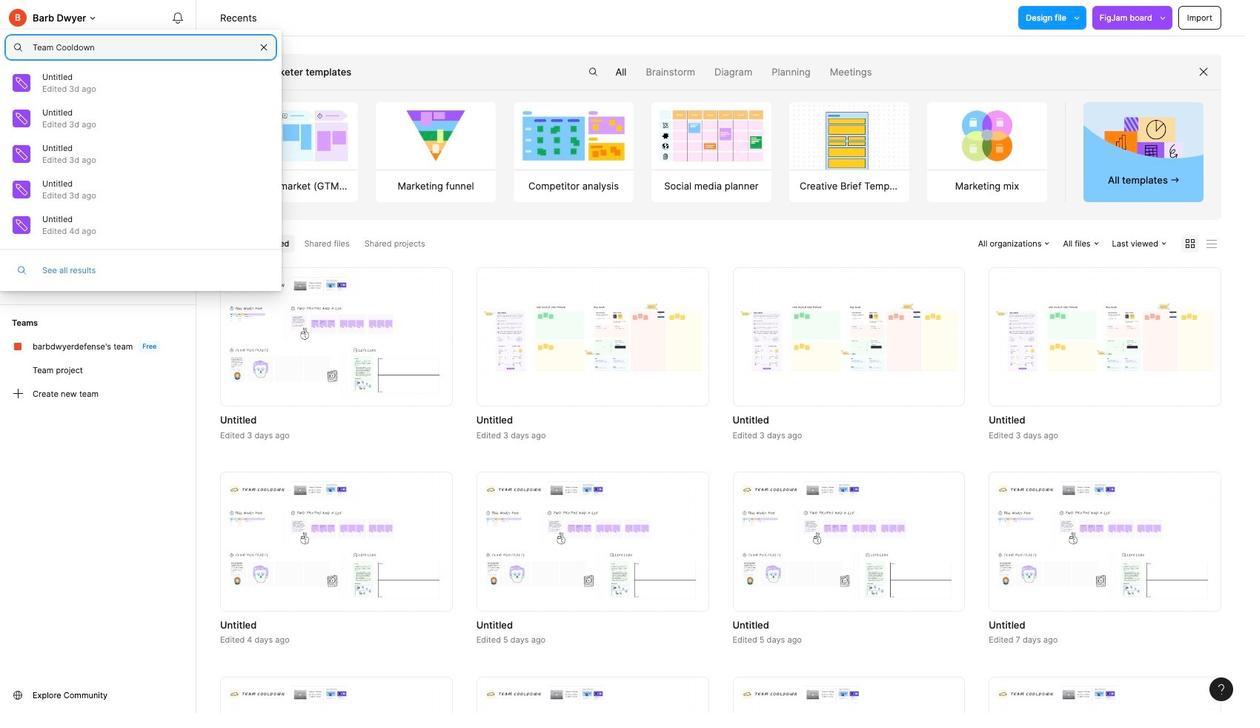 Task type: locate. For each thing, give the bounding box(es) containing it.
search 32 image
[[581, 60, 605, 84], [10, 259, 33, 282]]

competitor analysis image
[[514, 102, 634, 170]]

see all all templates image
[[1105, 116, 1183, 168]]

recent 16 image
[[12, 71, 24, 83]]

bell 32 image
[[166, 6, 190, 30]]

Search for anything text field
[[33, 42, 190, 53], [33, 42, 101, 53]]

search 32 image
[[6, 36, 30, 59], [6, 36, 30, 59]]

1 horizontal spatial search 32 image
[[581, 60, 605, 84]]

social media planner image
[[652, 102, 771, 170]]

1 vertical spatial search 32 image
[[10, 259, 33, 282]]

marketing mix image
[[928, 102, 1047, 170]]

creative brief template image
[[782, 102, 917, 170]]

x 16 image
[[258, 42, 270, 53]]

0 horizontal spatial search 32 image
[[10, 259, 33, 282]]

file thumbnail image
[[228, 277, 445, 398], [484, 303, 702, 371], [740, 303, 958, 371], [996, 303, 1214, 371], [228, 482, 445, 602], [484, 482, 702, 602], [740, 482, 958, 602], [996, 482, 1214, 602], [228, 687, 445, 714], [484, 687, 702, 714], [740, 687, 958, 714], [996, 687, 1214, 714]]



Task type: describe. For each thing, give the bounding box(es) containing it.
go-to-market (gtm) strategy image
[[238, 102, 358, 170]]

0 vertical spatial search 32 image
[[581, 60, 605, 84]]

marketing funnel image
[[376, 102, 496, 170]]

community 16 image
[[12, 690, 24, 702]]

page 16 image
[[12, 128, 24, 140]]



